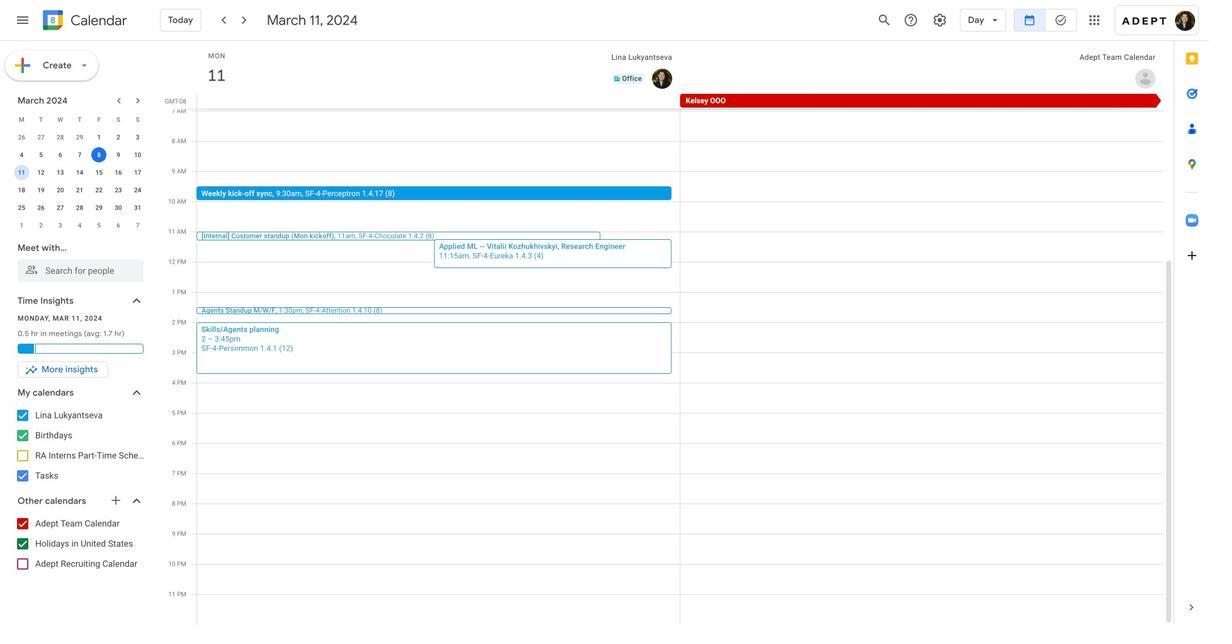 Task type: vqa. For each thing, say whether or not it's contained in the screenshot.
THE 11 Element
yes



Task type: describe. For each thing, give the bounding box(es) containing it.
monday, march 11 element
[[202, 61, 231, 90]]

21 element
[[72, 183, 87, 198]]

25 element
[[14, 200, 29, 215]]

9 element
[[111, 147, 126, 163]]

1 horizontal spatial cell
[[89, 146, 109, 164]]

24 element
[[130, 183, 145, 198]]

march 2024 grid
[[12, 111, 147, 234]]

february 26 element
[[14, 130, 29, 145]]

3 element
[[130, 130, 145, 145]]

26 element
[[33, 200, 49, 215]]

settings menu image
[[932, 13, 948, 28]]

6 element
[[53, 147, 68, 163]]

april 1 element
[[14, 218, 29, 233]]

2 element
[[111, 130, 126, 145]]

20 element
[[53, 183, 68, 198]]

10 element
[[130, 147, 145, 163]]

4 element
[[14, 147, 29, 163]]

16 element
[[111, 165, 126, 180]]

17 element
[[130, 165, 145, 180]]

april 4 element
[[72, 218, 87, 233]]

30 element
[[111, 200, 126, 215]]

13 element
[[53, 165, 68, 180]]

february 27 element
[[33, 130, 49, 145]]

calendar element
[[40, 8, 127, 35]]

31 element
[[130, 200, 145, 215]]

8, today element
[[91, 147, 107, 163]]

11 element
[[14, 165, 29, 180]]

23 element
[[111, 183, 126, 198]]

22 element
[[91, 183, 107, 198]]



Task type: locate. For each thing, give the bounding box(es) containing it.
main drawer image
[[15, 13, 30, 28]]

april 6 element
[[111, 218, 126, 233]]

april 3 element
[[53, 218, 68, 233]]

14 element
[[72, 165, 87, 180]]

heading inside calendar element
[[68, 13, 127, 28]]

column header
[[197, 41, 681, 94]]

row
[[191, 94, 1174, 109], [12, 111, 147, 129], [12, 129, 147, 146], [12, 146, 147, 164], [12, 164, 147, 181], [12, 181, 147, 199], [12, 199, 147, 217], [12, 217, 147, 234]]

18 element
[[14, 183, 29, 198]]

my calendars list
[[3, 406, 156, 486]]

27 element
[[53, 200, 68, 215]]

april 7 element
[[130, 218, 145, 233]]

0 horizontal spatial cell
[[12, 164, 31, 181]]

april 5 element
[[91, 218, 107, 233]]

cell down 1 element
[[89, 146, 109, 164]]

other calendars list
[[3, 514, 156, 574]]

28 element
[[72, 200, 87, 215]]

15 element
[[91, 165, 107, 180]]

Search for people to meet text field
[[25, 260, 136, 282]]

april 2 element
[[33, 218, 49, 233]]

row group
[[12, 129, 147, 234]]

cell up 18 element
[[12, 164, 31, 181]]

None search field
[[0, 237, 156, 282]]

29 element
[[91, 200, 107, 215]]

heading
[[68, 13, 127, 28]]

tab list
[[1175, 41, 1209, 590]]

cell
[[89, 146, 109, 164], [12, 164, 31, 181]]

grid
[[161, 41, 1174, 626]]

7 element
[[72, 147, 87, 163]]

february 28 element
[[53, 130, 68, 145]]

19 element
[[33, 183, 49, 198]]

add other calendars image
[[110, 494, 122, 507]]

february 29 element
[[72, 130, 87, 145]]

12 element
[[33, 165, 49, 180]]

5 element
[[33, 147, 49, 163]]

1 element
[[91, 130, 107, 145]]



